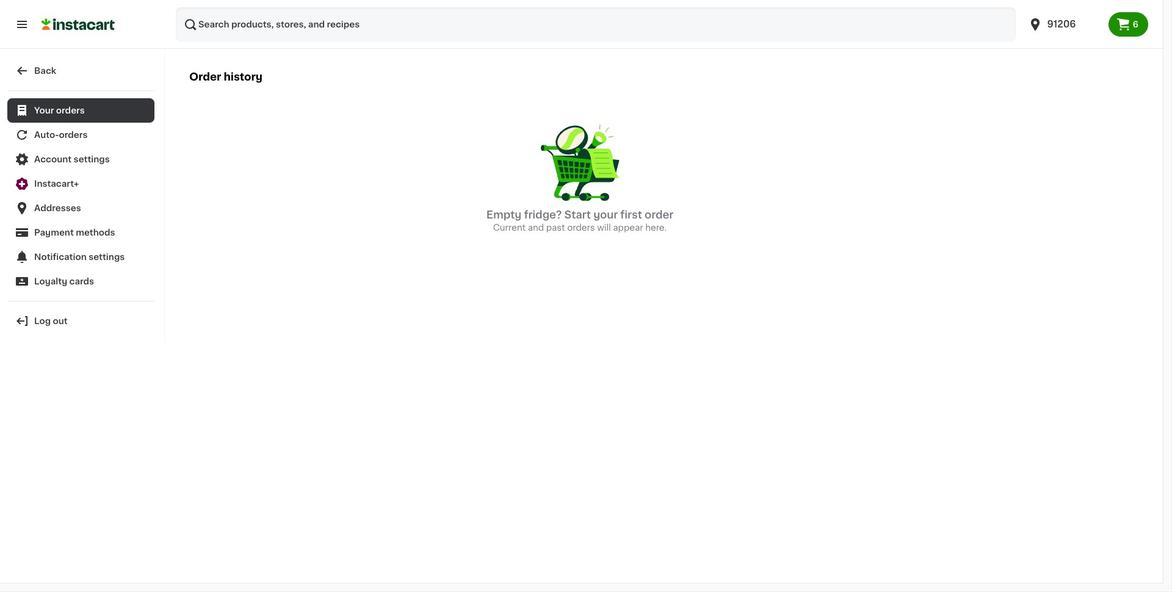 Task type: locate. For each thing, give the bounding box(es) containing it.
payment
[[34, 228, 74, 237]]

notification
[[34, 253, 87, 261]]

orders for your orders
[[56, 106, 85, 115]]

1 vertical spatial settings
[[89, 253, 125, 261]]

auto-
[[34, 131, 59, 139]]

current
[[493, 223, 526, 232]]

notification settings link
[[7, 245, 155, 269]]

account
[[34, 155, 72, 164]]

auto-orders link
[[7, 123, 155, 147]]

1 vertical spatial orders
[[59, 131, 88, 139]]

loyalty
[[34, 277, 67, 286]]

settings for account settings
[[74, 155, 110, 164]]

start
[[565, 210, 591, 220]]

settings down methods
[[89, 253, 125, 261]]

settings down 'auto-orders' link
[[74, 155, 110, 164]]

Search field
[[176, 7, 1016, 42]]

orders up account settings
[[59, 131, 88, 139]]

orders down start
[[568, 223, 595, 232]]

6
[[1133, 20, 1139, 29]]

91206 button
[[1028, 7, 1102, 42]]

91206 button
[[1021, 7, 1109, 42]]

addresses link
[[7, 196, 155, 220]]

account settings
[[34, 155, 110, 164]]

first
[[621, 210, 642, 220]]

empty fridge? start your first order current and past orders will appear here.
[[487, 210, 674, 232]]

6 button
[[1109, 12, 1149, 37]]

loyalty cards link
[[7, 269, 155, 294]]

instacart logo image
[[42, 17, 115, 32]]

0 vertical spatial orders
[[56, 106, 85, 115]]

methods
[[76, 228, 115, 237]]

history
[[224, 72, 263, 82]]

your orders link
[[7, 98, 155, 123]]

91206
[[1048, 20, 1077, 29]]

your
[[594, 210, 618, 220]]

orders up auto-orders
[[56, 106, 85, 115]]

orders
[[56, 106, 85, 115], [59, 131, 88, 139], [568, 223, 595, 232]]

0 vertical spatial settings
[[74, 155, 110, 164]]

cards
[[69, 277, 94, 286]]

out
[[53, 317, 68, 326]]

settings
[[74, 155, 110, 164], [89, 253, 125, 261]]

2 vertical spatial orders
[[568, 223, 595, 232]]

your orders
[[34, 106, 85, 115]]

None search field
[[176, 7, 1016, 42]]

addresses
[[34, 204, 81, 213]]



Task type: describe. For each thing, give the bounding box(es) containing it.
log out
[[34, 317, 68, 326]]

log out link
[[7, 309, 155, 333]]

order
[[645, 210, 674, 220]]

back
[[34, 67, 56, 75]]

loyalty cards
[[34, 277, 94, 286]]

order history
[[189, 72, 263, 82]]

appear
[[613, 223, 644, 232]]

account settings link
[[7, 147, 155, 172]]

and
[[528, 223, 544, 232]]

payment methods
[[34, 228, 115, 237]]

past
[[546, 223, 565, 232]]

auto-orders
[[34, 131, 88, 139]]

instacart+
[[34, 180, 79, 188]]

fridge?
[[524, 210, 562, 220]]

settings for notification settings
[[89, 253, 125, 261]]

your
[[34, 106, 54, 115]]

orders for auto-orders
[[59, 131, 88, 139]]

will
[[598, 223, 611, 232]]

here.
[[646, 223, 667, 232]]

notification settings
[[34, 253, 125, 261]]

instacart+ link
[[7, 172, 155, 196]]

back link
[[7, 59, 155, 83]]

order
[[189, 72, 221, 82]]

orders inside empty fridge? start your first order current and past orders will appear here.
[[568, 223, 595, 232]]

empty
[[487, 210, 522, 220]]

log
[[34, 317, 51, 326]]

payment methods link
[[7, 220, 155, 245]]



Task type: vqa. For each thing, say whether or not it's contained in the screenshot.
Snacks
no



